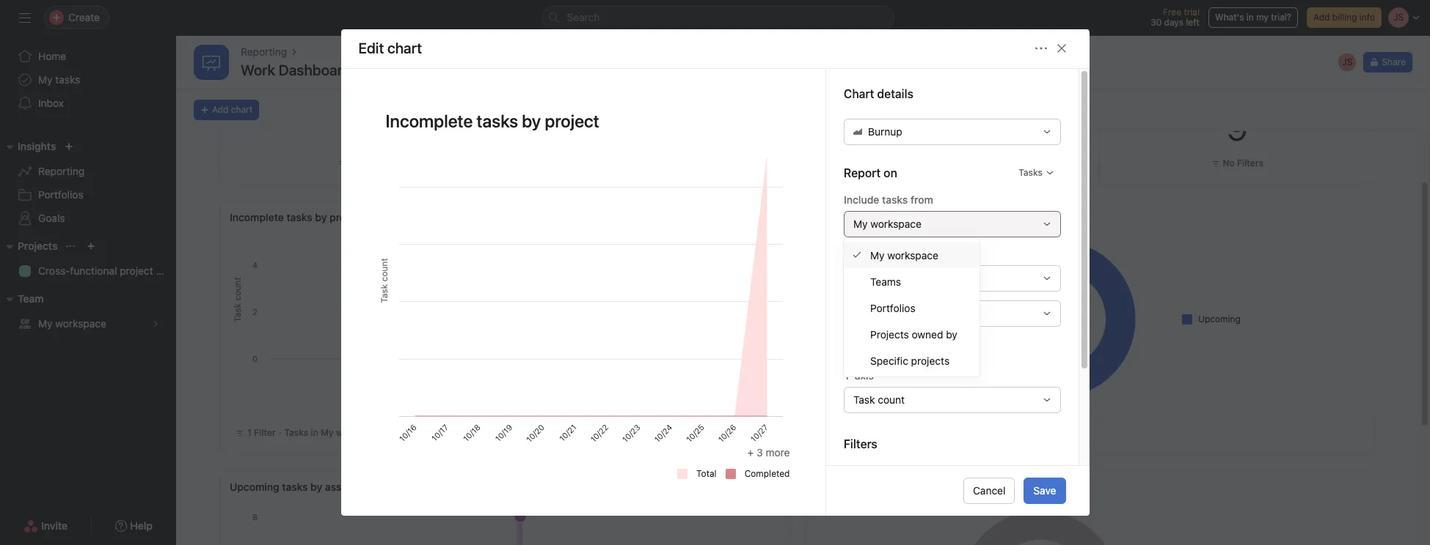 Task type: describe. For each thing, give the bounding box(es) containing it.
projects owned by link
[[844, 321, 980, 348]]

save button
[[1024, 478, 1066, 505]]

x-axis
[[843, 248, 874, 260]]

1 vertical spatial 1 filter button
[[815, 423, 975, 444]]

chart
[[231, 104, 253, 115]]

1 horizontal spatial 1
[[350, 158, 354, 169]]

by left project status
[[858, 481, 870, 494]]

include tasks from
[[843, 194, 933, 206]]

cross-functional project plan link
[[9, 260, 176, 283]]

what's in my trial?
[[1215, 12, 1291, 23]]

+ 3 more
[[747, 447, 790, 459]]

my workspace inside dropdown button
[[853, 218, 921, 230]]

this month
[[950, 211, 1002, 224]]

projects
[[911, 355, 950, 367]]

axis for y-
[[854, 370, 873, 382]]

left
[[1186, 17, 1200, 28]]

reporting inside "link"
[[38, 165, 84, 178]]

cross-functional project plan
[[38, 265, 176, 277]]

no filters
[[1223, 158, 1263, 169]]

work dashboard
[[241, 62, 351, 79]]

free trial 30 days left
[[1151, 7, 1200, 28]]

my tasks link
[[9, 68, 167, 92]]

tasks for tasks in my workspace
[[284, 428, 308, 439]]

insights
[[18, 140, 56, 153]]

hide sidebar image
[[19, 12, 31, 23]]

upcoming for upcoming tasks by assignee this week
[[230, 481, 279, 494]]

in for tasks
[[311, 428, 318, 439]]

+
[[747, 447, 754, 459]]

team
[[18, 293, 44, 305]]

search list box
[[542, 6, 894, 29]]

filter for the bottom 1 filter button
[[840, 428, 862, 439]]

3
[[757, 447, 763, 459]]

project
[[120, 265, 153, 277]]

my workspace button
[[843, 211, 1061, 238]]

what's
[[1215, 12, 1244, 23]]

search
[[567, 11, 600, 23]]

0 horizontal spatial filter
[[254, 428, 276, 439]]

inbox link
[[9, 92, 167, 115]]

free
[[1163, 7, 1181, 18]]

workspace inside dropdown button
[[870, 218, 921, 230]]

tasks for include
[[882, 194, 907, 206]]

tasks button
[[1012, 163, 1061, 183]]

filter for leftmost 1 filter button
[[356, 158, 378, 169]]

edit chart
[[358, 40, 422, 57]]

completed
[[744, 469, 790, 480]]

invite
[[41, 520, 68, 533]]

the
[[886, 307, 901, 320]]

1 horizontal spatial portfolios
[[870, 302, 915, 314]]

tasks in my workspace
[[284, 428, 382, 439]]

task count button
[[843, 387, 1061, 414]]

my workspace link inside teams element
[[9, 313, 167, 336]]

specific
[[870, 355, 908, 367]]

incomplete tasks by project
[[230, 211, 364, 224]]

projects for projects
[[18, 240, 58, 252]]

add chart
[[212, 104, 253, 115]]

30
[[1151, 17, 1162, 28]]

functional
[[70, 265, 117, 277]]

projects for projects by project status
[[816, 481, 856, 494]]

tasks for upcoming
[[282, 481, 308, 494]]

chart details
[[843, 87, 913, 100]]

tasks by completion status this month
[[816, 211, 1002, 224]]

no filters button
[[1207, 156, 1267, 171]]

add billing info button
[[1307, 7, 1382, 28]]

axis for x-
[[855, 248, 874, 260]]

within the last button
[[843, 301, 1061, 327]]

2 horizontal spatial 1
[[834, 428, 838, 439]]

goals
[[38, 212, 65, 225]]

global element
[[0, 36, 176, 124]]

workspace up assignee
[[336, 428, 382, 439]]

inbox
[[38, 97, 64, 109]]

last
[[904, 307, 921, 320]]

task count
[[853, 394, 904, 406]]

my inside dropdown button
[[853, 218, 867, 230]]

share button
[[1364, 52, 1412, 73]]

within
[[853, 307, 883, 320]]

js
[[1342, 56, 1353, 68]]

this week
[[371, 481, 417, 494]]

from
[[910, 194, 933, 206]]

tasks for tasks
[[1018, 167, 1042, 178]]

total
[[696, 469, 717, 480]]

burnup button
[[843, 119, 1061, 145]]

0 horizontal spatial 1
[[247, 428, 252, 439]]

assignee
[[325, 481, 368, 494]]

0 horizontal spatial 1 filter
[[247, 428, 276, 439]]

project status
[[873, 481, 940, 494]]

include
[[843, 194, 879, 206]]

add billing info
[[1313, 12, 1375, 23]]

my inside teams element
[[38, 318, 52, 330]]

add chart button
[[194, 100, 259, 120]]

share
[[1382, 56, 1406, 68]]

by project
[[315, 211, 364, 224]]

9
[[1226, 107, 1248, 148]]

9 button
[[1226, 107, 1248, 148]]

report image
[[203, 54, 220, 71]]

days
[[1164, 17, 1183, 28]]

what's in my trial? button
[[1208, 7, 1298, 28]]

add to starred image
[[379, 65, 391, 76]]



Task type: locate. For each thing, give the bounding box(es) containing it.
workspace down include tasks from
[[870, 218, 921, 230]]

specific projects link
[[844, 348, 980, 374]]

cross-
[[38, 265, 70, 277]]

1 filter for leftmost 1 filter button
[[350, 158, 378, 169]]

1 vertical spatial axis
[[854, 370, 873, 382]]

0 horizontal spatial 1 filter button
[[334, 156, 382, 171]]

1 horizontal spatial projects
[[816, 481, 856, 494]]

1 horizontal spatial reporting link
[[241, 44, 287, 60]]

1 horizontal spatial filters
[[1237, 158, 1263, 169]]

portfolios
[[38, 189, 83, 201], [870, 302, 915, 314]]

1 filter button down count
[[815, 423, 975, 444]]

workspace
[[870, 218, 921, 230], [887, 249, 938, 262], [55, 318, 106, 330], [336, 428, 382, 439]]

0
[[347, 107, 368, 148], [933, 107, 955, 148]]

reporting link
[[241, 44, 287, 60], [9, 160, 167, 183]]

projects for projects owned by
[[870, 328, 909, 341]]

workspace down the cross-functional project plan link
[[55, 318, 106, 330]]

my up "teams"
[[870, 249, 885, 262]]

invite button
[[14, 514, 77, 540]]

1 horizontal spatial 1 filter
[[350, 158, 378, 169]]

my up inbox
[[38, 73, 52, 86]]

workspace inside teams element
[[55, 318, 106, 330]]

plan
[[156, 265, 176, 277]]

portfolios link
[[9, 183, 167, 207], [844, 295, 980, 321]]

task
[[853, 394, 875, 406]]

no
[[1223, 158, 1235, 169]]

filter
[[356, 158, 378, 169], [254, 428, 276, 439], [840, 428, 862, 439]]

2 horizontal spatial projects
[[870, 328, 909, 341]]

add inside button
[[1313, 12, 1330, 23]]

show options image
[[358, 65, 370, 76]]

0 vertical spatial my workspace link
[[844, 242, 980, 269]]

1 vertical spatial filters
[[843, 438, 877, 451]]

0 button down show options icon
[[347, 107, 368, 148]]

portfolios link for goals link
[[9, 183, 167, 207]]

tasks for incomplete
[[287, 211, 312, 224]]

0 horizontal spatial 0 button
[[347, 107, 368, 148]]

count
[[877, 394, 904, 406]]

0 button right the burnup
[[933, 107, 955, 148]]

1 filter button up by project
[[334, 156, 382, 171]]

add for add chart
[[212, 104, 229, 115]]

2 horizontal spatial 1 filter
[[834, 428, 862, 439]]

2 0 from the left
[[933, 107, 955, 148]]

insights button
[[0, 138, 56, 156]]

filters inside button
[[1237, 158, 1263, 169]]

axis
[[855, 248, 874, 260], [854, 370, 873, 382]]

1 0 button from the left
[[347, 107, 368, 148]]

1 filter left "tasks in my workspace"
[[247, 428, 276, 439]]

1 vertical spatial portfolios link
[[844, 295, 980, 321]]

my up upcoming tasks by assignee this week
[[321, 428, 334, 439]]

0 vertical spatial portfolios
[[38, 189, 83, 201]]

projects by project status
[[816, 481, 940, 494]]

portfolios link inside insights element
[[9, 183, 167, 207]]

tasks inside 'dropdown button'
[[1018, 167, 1042, 178]]

tasks
[[1018, 167, 1042, 178], [816, 211, 843, 224], [284, 428, 308, 439]]

1 vertical spatial in
[[311, 428, 318, 439]]

my down include
[[853, 218, 867, 230]]

upcoming
[[1198, 314, 1241, 325], [230, 481, 279, 494]]

2 vertical spatial projects
[[816, 481, 856, 494]]

projects element
[[0, 233, 176, 286]]

goals link
[[9, 207, 167, 230]]

specific projects
[[870, 355, 950, 367]]

home link
[[9, 45, 167, 68]]

0 vertical spatial upcoming
[[1198, 314, 1241, 325]]

0 vertical spatial reporting link
[[241, 44, 287, 60]]

0 vertical spatial 1 filter button
[[334, 156, 382, 171]]

filter down task
[[840, 428, 862, 439]]

0 horizontal spatial portfolios link
[[9, 183, 167, 207]]

filter left "tasks in my workspace"
[[254, 428, 276, 439]]

my workspace
[[853, 218, 921, 230], [870, 249, 938, 262], [38, 318, 106, 330]]

axis up "teams"
[[855, 248, 874, 260]]

tasks up "completion" at the top right
[[882, 194, 907, 206]]

my down team
[[38, 318, 52, 330]]

0 vertical spatial add
[[1313, 12, 1330, 23]]

add for add billing info
[[1313, 12, 1330, 23]]

2 horizontal spatial tasks
[[1018, 167, 1042, 178]]

2 axis from the top
[[854, 370, 873, 382]]

tasks down home
[[55, 73, 80, 86]]

0 vertical spatial in
[[1246, 12, 1254, 23]]

burnup
[[868, 125, 902, 138]]

tasks for my
[[55, 73, 80, 86]]

team button
[[0, 291, 44, 308]]

0 horizontal spatial reporting link
[[9, 160, 167, 183]]

save
[[1033, 485, 1056, 497]]

y-axis
[[843, 370, 873, 382]]

axis up task
[[854, 370, 873, 382]]

add
[[1313, 12, 1330, 23], [212, 104, 229, 115]]

1 horizontal spatial add
[[1313, 12, 1330, 23]]

reporting down insights
[[38, 165, 84, 178]]

1 vertical spatial upcoming
[[230, 481, 279, 494]]

cancel button
[[963, 478, 1015, 505]]

my workspace down team
[[38, 318, 106, 330]]

1 horizontal spatial filter
[[356, 158, 378, 169]]

1 filter for the bottom 1 filter button
[[834, 428, 862, 439]]

info
[[1359, 12, 1375, 23]]

projects down within the last
[[870, 328, 909, 341]]

tasks for tasks by completion status this month
[[816, 211, 843, 224]]

portfolios down "teams"
[[870, 302, 915, 314]]

1 horizontal spatial in
[[1246, 12, 1254, 23]]

1 vertical spatial reporting link
[[9, 160, 167, 183]]

portfolios link for projects owned by link
[[844, 295, 980, 321]]

filter up by project
[[356, 158, 378, 169]]

owned
[[912, 328, 943, 341]]

in inside button
[[1246, 12, 1254, 23]]

by left assignee
[[310, 481, 322, 494]]

1 horizontal spatial tasks
[[816, 211, 843, 224]]

0 vertical spatial portfolios link
[[9, 183, 167, 207]]

0 down show options icon
[[347, 107, 368, 148]]

1 horizontal spatial upcoming
[[1198, 314, 1241, 325]]

0 horizontal spatial projects
[[18, 240, 58, 252]]

y-
[[843, 370, 854, 382]]

0 vertical spatial tasks
[[1018, 167, 1042, 178]]

tasks inside the global element
[[55, 73, 80, 86]]

x-
[[843, 248, 855, 260]]

reporting up work dashboard
[[241, 45, 287, 58]]

more
[[766, 447, 790, 459]]

close image
[[1055, 43, 1067, 55]]

2 vertical spatial my workspace
[[38, 318, 106, 330]]

0 right the burnup
[[933, 107, 955, 148]]

status
[[917, 211, 948, 224]]

reporting
[[241, 45, 287, 58], [38, 165, 84, 178]]

1 vertical spatial tasks
[[816, 211, 843, 224]]

portfolios inside insights element
[[38, 189, 83, 201]]

upcoming for upcoming
[[1198, 314, 1241, 325]]

my workspace inside teams element
[[38, 318, 106, 330]]

trial?
[[1271, 12, 1291, 23]]

my workspace up teams link
[[870, 249, 938, 262]]

1 vertical spatial my workspace link
[[9, 313, 167, 336]]

add inside button
[[212, 104, 229, 115]]

teams
[[870, 276, 901, 288]]

in for what's
[[1246, 12, 1254, 23]]

0 horizontal spatial tasks
[[284, 428, 308, 439]]

1 vertical spatial reporting
[[38, 165, 84, 178]]

+ 3 more button
[[747, 447, 790, 459]]

0 horizontal spatial portfolios
[[38, 189, 83, 201]]

0 for first 0 button
[[347, 107, 368, 148]]

in left my
[[1246, 12, 1254, 23]]

0 horizontal spatial my workspace link
[[9, 313, 167, 336]]

in
[[1246, 12, 1254, 23], [311, 428, 318, 439]]

my workspace link
[[844, 242, 980, 269], [9, 313, 167, 336]]

projects left project status
[[816, 481, 856, 494]]

in up upcoming tasks by assignee this week
[[311, 428, 318, 439]]

1 filter down task
[[834, 428, 862, 439]]

0 vertical spatial axis
[[855, 248, 874, 260]]

1 horizontal spatial 1 filter button
[[815, 423, 975, 444]]

my workspace link up "teams"
[[844, 242, 980, 269]]

filters down task
[[843, 438, 877, 451]]

filters
[[1237, 158, 1263, 169], [843, 438, 877, 451]]

1 filter button
[[334, 156, 382, 171], [815, 423, 975, 444]]

portfolios up goals in the left top of the page
[[38, 189, 83, 201]]

1 filter up by project
[[350, 158, 378, 169]]

workspace up teams link
[[887, 249, 938, 262]]

by down include
[[846, 211, 858, 224]]

0 vertical spatial my workspace
[[853, 218, 921, 230]]

2 vertical spatial tasks
[[284, 428, 308, 439]]

None number field
[[843, 333, 896, 359]]

my workspace down include tasks from
[[853, 218, 921, 230]]

1 horizontal spatial my workspace link
[[844, 242, 980, 269]]

billing
[[1332, 12, 1357, 23]]

0 for first 0 button from right
[[933, 107, 955, 148]]

tasks left assignee
[[282, 481, 308, 494]]

by down within the last dropdown button
[[946, 328, 957, 341]]

1
[[350, 158, 354, 169], [247, 428, 252, 439], [834, 428, 838, 439]]

filters right no on the top right of the page
[[1237, 158, 1263, 169]]

1 0 from the left
[[347, 107, 368, 148]]

Incomplete tasks by project text field
[[376, 104, 790, 138]]

0 horizontal spatial filters
[[843, 438, 877, 451]]

tasks left by project
[[287, 211, 312, 224]]

add left billing on the top right of the page
[[1313, 12, 1330, 23]]

1 vertical spatial projects
[[870, 328, 909, 341]]

1 horizontal spatial 0 button
[[933, 107, 955, 148]]

upcoming tasks by assignee this week
[[230, 481, 417, 494]]

1 vertical spatial add
[[212, 104, 229, 115]]

0 horizontal spatial reporting
[[38, 165, 84, 178]]

1 vertical spatial portfolios
[[870, 302, 915, 314]]

within the last
[[853, 307, 921, 320]]

projects up the cross-
[[18, 240, 58, 252]]

my workspace link down the cross-functional project plan link
[[9, 313, 167, 336]]

my inside the global element
[[38, 73, 52, 86]]

my
[[1256, 12, 1269, 23]]

1 horizontal spatial 0
[[933, 107, 955, 148]]

0 vertical spatial reporting
[[241, 45, 287, 58]]

0 vertical spatial projects
[[18, 240, 58, 252]]

0 horizontal spatial 0
[[347, 107, 368, 148]]

projects
[[18, 240, 58, 252], [870, 328, 909, 341], [816, 481, 856, 494]]

0 horizontal spatial in
[[311, 428, 318, 439]]

projects owned by
[[870, 328, 957, 341]]

home
[[38, 50, 66, 62]]

projects inside dropdown button
[[18, 240, 58, 252]]

projects button
[[0, 238, 58, 255]]

0 horizontal spatial add
[[212, 104, 229, 115]]

1 horizontal spatial reporting
[[241, 45, 287, 58]]

add left chart
[[212, 104, 229, 115]]

0 button
[[347, 107, 368, 148], [933, 107, 955, 148]]

2 horizontal spatial filter
[[840, 428, 862, 439]]

reporting link inside insights element
[[9, 160, 167, 183]]

insights element
[[0, 134, 176, 233]]

0 horizontal spatial upcoming
[[230, 481, 279, 494]]

1 filter
[[350, 158, 378, 169], [247, 428, 276, 439], [834, 428, 862, 439]]

1 axis from the top
[[855, 248, 874, 260]]

js button
[[1337, 52, 1358, 73]]

1 vertical spatial my workspace
[[870, 249, 938, 262]]

reporting link up goals link
[[9, 160, 167, 183]]

search button
[[542, 6, 894, 29]]

1 horizontal spatial portfolios link
[[844, 295, 980, 321]]

0 vertical spatial filters
[[1237, 158, 1263, 169]]

teams link
[[844, 269, 980, 295]]

2 0 button from the left
[[933, 107, 955, 148]]

reporting link up work dashboard
[[241, 44, 287, 60]]

cancel
[[973, 485, 1005, 497]]

my tasks
[[38, 73, 80, 86]]

more actions image
[[1035, 43, 1047, 55]]

teams element
[[0, 286, 176, 339]]

completion
[[861, 211, 915, 224]]

my
[[38, 73, 52, 86], [853, 218, 867, 230], [870, 249, 885, 262], [38, 318, 52, 330], [321, 428, 334, 439]]

trial
[[1184, 7, 1200, 18]]



Task type: vqa. For each thing, say whether or not it's contained in the screenshot.
"plan"
yes



